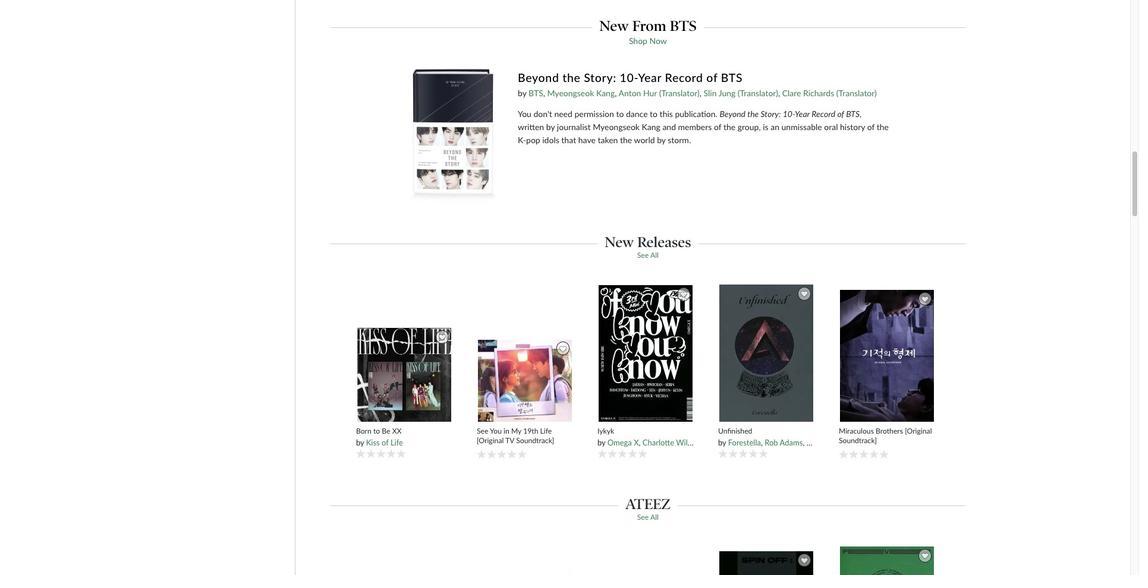Task type: locate. For each thing, give the bounding box(es) containing it.
all down ateez at the right
[[651, 513, 659, 522]]

0 vertical spatial new
[[599, 17, 629, 35]]

10-
[[620, 71, 638, 84], [783, 109, 795, 119]]

10- up unmissable
[[783, 109, 795, 119]]

kang
[[596, 88, 615, 98], [642, 122, 661, 132]]

of down be
[[382, 438, 389, 448]]

unfinished image
[[719, 285, 814, 423]]

beyond up group,
[[720, 109, 746, 119]]

19th
[[523, 427, 539, 436]]

the right history
[[877, 122, 889, 132]]

2 see all link from the top
[[637, 513, 659, 522]]

bts right from
[[670, 17, 697, 35]]

story: inside beyond the story: 10-year record of bts by bts , myeongseok kang , anton hur (translator) , slin jung (translator) , clare richards (translator)
[[584, 71, 617, 84]]

[original
[[905, 427, 932, 436], [477, 436, 504, 445]]

1 vertical spatial you
[[490, 427, 502, 436]]

(translator) up history
[[837, 88, 877, 98]]

1 vertical spatial story:
[[761, 109, 781, 119]]

to left dance
[[616, 109, 624, 119]]

0 vertical spatial see all link
[[637, 251, 659, 260]]

record up oral
[[812, 109, 836, 119]]

forestella
[[728, 438, 761, 448]]

by left bts link at the top left
[[518, 88, 527, 98]]

myeongseok up the taken
[[593, 122, 640, 132]]

that
[[562, 135, 576, 145]]

0 horizontal spatial kang
[[596, 88, 615, 98]]

0 vertical spatial story:
[[584, 71, 617, 84]]

by down born
[[356, 438, 364, 448]]

the
[[563, 71, 581, 84], [748, 109, 759, 119], [724, 122, 736, 132], [877, 122, 889, 132], [620, 135, 632, 145]]

1 soundtrack] from the left
[[516, 436, 554, 445]]

new for new from bts
[[599, 17, 629, 35]]

1 (translator) from the left
[[659, 88, 700, 98]]

bts up don't on the top of page
[[529, 88, 543, 98]]

1 vertical spatial myeongseok
[[593, 122, 640, 132]]

0 horizontal spatial you
[[490, 427, 502, 436]]

soundtrack] down the 19th
[[516, 436, 554, 445]]

0 vertical spatial year
[[638, 71, 662, 84]]

pop
[[526, 135, 540, 145]]

you up written
[[518, 109, 532, 119]]

2 horizontal spatial (translator)
[[837, 88, 877, 98]]

0 horizontal spatial [original
[[477, 436, 504, 445]]

not okay image
[[478, 574, 573, 576]]

2 soundtrack] from the left
[[839, 436, 877, 445]]

all
[[651, 251, 659, 260], [651, 513, 659, 522]]

all inside ateez see all
[[651, 513, 659, 522]]

you left in
[[490, 427, 502, 436]]

ateez see all
[[626, 496, 671, 522]]

this
[[660, 109, 673, 119]]

0 horizontal spatial soundtrack]
[[516, 436, 554, 445]]

of up slin
[[707, 71, 718, 84]]

see down releases
[[637, 251, 649, 260]]

be
[[382, 427, 390, 436]]

[original inside see you in my 19th life [original tv soundtrack]
[[477, 436, 504, 445]]

[original right brothers
[[905, 427, 932, 436]]

kang up permission
[[596, 88, 615, 98]]

0 vertical spatial 10-
[[620, 71, 638, 84]]

miraculous
[[839, 427, 874, 436]]

story: up an
[[761, 109, 781, 119]]

the left group,
[[724, 122, 736, 132]]

new releases see all
[[605, 234, 691, 260]]

0 vertical spatial record
[[665, 71, 703, 84]]

anton
[[619, 88, 641, 98]]

, written by journalist myeongseok kang and members of the group, is an unmissable oral history of the k-pop idols that have taken the world by storm.
[[518, 109, 889, 145]]

year up unmissable
[[795, 109, 810, 119]]

born
[[356, 427, 372, 436]]

1 vertical spatial see
[[477, 427, 488, 436]]

to left be
[[373, 427, 380, 436]]

ateez
[[626, 496, 671, 513]]

see all link for releases
[[637, 251, 659, 260]]

new inside new releases see all
[[605, 234, 634, 251]]

0 vertical spatial beyond
[[518, 71, 559, 84]]

born to be xx image
[[357, 328, 452, 423]]

1 vertical spatial kang
[[642, 122, 661, 132]]

all inside new releases see all
[[651, 251, 659, 260]]

myeongseok up need
[[547, 88, 594, 98]]

see down ateez at the right
[[637, 513, 649, 522]]

new left from
[[599, 17, 629, 35]]

and
[[663, 122, 676, 132]]

of
[[707, 71, 718, 84], [838, 109, 844, 119], [714, 122, 722, 132], [868, 122, 875, 132], [382, 438, 389, 448]]

need
[[555, 109, 573, 119]]

soundtrack]
[[516, 436, 554, 445], [839, 436, 877, 445]]

life right the 19th
[[540, 427, 552, 436]]

unfinished by forestella , rob adams , sung jin hong ,
[[718, 427, 859, 448]]

1 horizontal spatial 10-
[[783, 109, 795, 119]]

beyond the story: 10-year record of bts link
[[518, 70, 890, 87]]

brothers
[[876, 427, 903, 436]]

1 horizontal spatial year
[[795, 109, 810, 119]]

0 horizontal spatial record
[[665, 71, 703, 84]]

life down xx
[[391, 438, 403, 448]]

by down unfinished
[[718, 438, 726, 448]]

record
[[665, 71, 703, 84], [812, 109, 836, 119]]

see all link
[[637, 251, 659, 260], [637, 513, 659, 522]]

unmissable
[[782, 122, 822, 132]]

(translator) right jung
[[738, 88, 778, 98]]

1 horizontal spatial beyond
[[720, 109, 746, 119]]

kang inside , written by journalist myeongseok kang and members of the group, is an unmissable oral history of the k-pop idols that have taken the world by storm.
[[642, 122, 661, 132]]

, inside , written by journalist myeongseok kang and members of the group, is an unmissable oral history of the k-pop idols that have taken the world by storm.
[[860, 109, 862, 119]]

record inside beyond the story: 10-year record of bts by bts , myeongseok kang , anton hur (translator) , slin jung (translator) , clare richards (translator)
[[665, 71, 703, 84]]

adams
[[780, 438, 803, 448]]

beyond up bts link at the top left
[[518, 71, 559, 84]]

,
[[543, 88, 545, 98], [615, 88, 617, 98], [700, 88, 702, 98], [778, 88, 780, 98], [860, 109, 862, 119], [639, 438, 641, 448], [749, 438, 753, 448], [761, 438, 763, 448], [793, 438, 796, 448], [803, 438, 805, 448], [855, 438, 857, 448]]

story:
[[584, 71, 617, 84], [761, 109, 781, 119]]

an
[[771, 122, 780, 132]]

spin off: from the witness image
[[719, 551, 814, 576]]

1 vertical spatial life
[[391, 438, 403, 448]]

jin
[[825, 438, 835, 448]]

year up hur
[[638, 71, 662, 84]]

record up anton hur (translator) link
[[665, 71, 703, 84]]

world
[[634, 135, 655, 145]]

2 all from the top
[[651, 513, 659, 522]]

0 horizontal spatial year
[[638, 71, 662, 84]]

1 horizontal spatial you
[[518, 109, 532, 119]]

0 horizontal spatial beyond
[[518, 71, 559, 84]]

0 vertical spatial all
[[651, 251, 659, 260]]

story: up myeongseok kang link
[[584, 71, 617, 84]]

history
[[840, 122, 865, 132]]

shop now link
[[629, 36, 667, 46]]

[original down in
[[477, 436, 504, 445]]

life inside see you in my 19th life [original tv soundtrack]
[[540, 427, 552, 436]]

clare
[[782, 88, 801, 98]]

1 see all link from the top
[[637, 251, 659, 260]]

to left this
[[650, 109, 658, 119]]

3 (translator) from the left
[[837, 88, 877, 98]]

forestella link
[[728, 438, 761, 448]]

(translator)
[[659, 88, 700, 98], [738, 88, 778, 98], [837, 88, 877, 98]]

oral
[[824, 122, 838, 132]]

releases
[[638, 234, 691, 251]]

1 horizontal spatial life
[[540, 427, 552, 436]]

the up group,
[[748, 109, 759, 119]]

10- up anton
[[620, 71, 638, 84]]

beyond
[[518, 71, 559, 84], [720, 109, 746, 119]]

1 horizontal spatial record
[[812, 109, 836, 119]]

0 horizontal spatial life
[[391, 438, 403, 448]]

by
[[518, 88, 527, 98], [546, 122, 555, 132], [657, 135, 666, 145], [356, 438, 364, 448], [598, 438, 606, 448], [718, 438, 726, 448]]

1 vertical spatial 10-
[[783, 109, 795, 119]]

kang up world
[[642, 122, 661, 132]]

1 horizontal spatial soundtrack]
[[839, 436, 877, 445]]

soundtrack] down miraculous
[[839, 436, 877, 445]]

0 horizontal spatial story:
[[584, 71, 617, 84]]

10- inside beyond the story: 10-year record of bts by bts , myeongseok kang , anton hur (translator) , slin jung (translator) , clare richards (translator)
[[620, 71, 638, 84]]

1 horizontal spatial [original
[[905, 427, 932, 436]]

see left in
[[477, 427, 488, 436]]

0 vertical spatial life
[[540, 427, 552, 436]]

1 horizontal spatial story:
[[761, 109, 781, 119]]

to inside born to be xx by kiss of life
[[373, 427, 380, 436]]

you don't need permission to dance to this publication. beyond the story: 10-year record of bts
[[518, 109, 860, 119]]

0 vertical spatial see
[[637, 251, 649, 260]]

all down releases
[[651, 251, 659, 260]]

the inside beyond the story: 10-year record of bts by bts , myeongseok kang , anton hur (translator) , slin jung (translator) , clare richards (translator)
[[563, 71, 581, 84]]

year inside beyond the story: 10-year record of bts by bts , myeongseok kang , anton hur (translator) , slin jung (translator) , clare richards (translator)
[[638, 71, 662, 84]]

members
[[678, 122, 712, 132]]

new inside new from bts shop now
[[599, 17, 629, 35]]

0 vertical spatial kang
[[596, 88, 615, 98]]

new from bts shop now
[[599, 17, 697, 46]]

of right history
[[868, 122, 875, 132]]

new left releases
[[605, 234, 634, 251]]

born to be xx link
[[356, 427, 453, 436]]

1 horizontal spatial (translator)
[[738, 88, 778, 98]]

iykyk image
[[598, 285, 694, 423]]

(translator) up you don't need permission to dance to this publication. beyond the story: 10-year record of bts
[[659, 88, 700, 98]]

1 vertical spatial record
[[812, 109, 836, 119]]

0 horizontal spatial to
[[373, 427, 380, 436]]

life
[[540, 427, 552, 436], [391, 438, 403, 448]]

1 vertical spatial see all link
[[637, 513, 659, 522]]

0 vertical spatial myeongseok
[[547, 88, 594, 98]]

you
[[518, 109, 532, 119], [490, 427, 502, 436]]

to
[[616, 109, 624, 119], [650, 109, 658, 119], [373, 427, 380, 436]]

see all link down ateez at the right
[[637, 513, 659, 522]]

the up myeongseok kang link
[[563, 71, 581, 84]]

the right the taken
[[620, 135, 632, 145]]

1 horizontal spatial kang
[[642, 122, 661, 132]]

1 vertical spatial new
[[605, 234, 634, 251]]

0 horizontal spatial (translator)
[[659, 88, 700, 98]]

0 horizontal spatial 10-
[[620, 71, 638, 84]]

group,
[[738, 122, 761, 132]]

by inside beyond the story: 10-year record of bts by bts , myeongseok kang , anton hur (translator) , slin jung (translator) , clare richards (translator)
[[518, 88, 527, 98]]

new
[[599, 17, 629, 35], [605, 234, 634, 251]]

soundtrack] inside miraculous brothers [original soundtrack]
[[839, 436, 877, 445]]

see you in my 19th life [original tv soundtrack] link
[[477, 427, 574, 445]]

[original inside miraculous brothers [original soundtrack]
[[905, 427, 932, 436]]

2 vertical spatial see
[[637, 513, 649, 522]]

2 horizontal spatial to
[[650, 109, 658, 119]]

see inside ateez see all
[[637, 513, 649, 522]]

1 vertical spatial all
[[651, 513, 659, 522]]

see all link down releases
[[637, 251, 659, 260]]

1 all from the top
[[651, 251, 659, 260]]

see
[[637, 251, 649, 260], [477, 427, 488, 436], [637, 513, 649, 522]]



Task type: describe. For each thing, give the bounding box(es) containing it.
dance
[[626, 109, 648, 119]]

of inside beyond the story: 10-year record of bts by bts , myeongseok kang , anton hur (translator) , slin jung (translator) , clare richards (translator)
[[707, 71, 718, 84]]

beyond inside beyond the story: 10-year record of bts by bts , myeongseok kang , anton hur (translator) , slin jung (translator) , clare richards (translator)
[[518, 71, 559, 84]]

now
[[650, 36, 667, 46]]

iykyk link
[[598, 427, 694, 436]]

omega
[[608, 438, 632, 448]]

see you in my 19th life [original tv soundtrack]
[[477, 427, 554, 445]]

have
[[579, 135, 596, 145]]

kiss
[[366, 438, 380, 448]]

bts inside new from bts shop now
[[670, 17, 697, 35]]

clare richards (translator) link
[[782, 88, 877, 98]]

rob adams link
[[765, 438, 803, 448]]

myeongseok inside , written by journalist myeongseok kang and members of the group, is an unmissable oral history of the k-pop idols that have taken the world by storm.
[[593, 122, 640, 132]]

by omega x , charlotte wilson
[[598, 438, 700, 448]]

see inside new releases see all
[[637, 251, 649, 260]]

of up oral
[[838, 109, 844, 119]]

beyond the story: 10-year record of bts by bts , myeongseok kang , anton hur (translator) , slin jung (translator) , clare richards (translator)
[[518, 71, 877, 98]]

omega x link
[[608, 438, 639, 448]]

shop
[[629, 36, 648, 46]]

1 vertical spatial beyond
[[720, 109, 746, 119]]

bts up history
[[846, 109, 860, 119]]

in
[[504, 427, 510, 436]]

soundtrack] inside see you in my 19th life [original tv soundtrack]
[[516, 436, 554, 445]]

see inside see you in my 19th life [original tv soundtrack]
[[477, 427, 488, 436]]

myeongseok kang link
[[547, 88, 615, 98]]

of right members
[[714, 122, 722, 132]]

myeongseok inside beyond the story: 10-year record of bts by bts , myeongseok kang , anton hur (translator) , slin jung (translator) , clare richards (translator)
[[547, 88, 594, 98]]

from
[[633, 17, 667, 35]]

idols
[[543, 135, 560, 145]]

0 vertical spatial you
[[518, 109, 532, 119]]

kang inside beyond the story: 10-year record of bts by bts , myeongseok kang , anton hur (translator) , slin jung (translator) , clare richards (translator)
[[596, 88, 615, 98]]

by inside the unfinished by forestella , rob adams , sung jin hong ,
[[718, 438, 726, 448]]

beyond the story: 10-year record of bts image
[[407, 67, 501, 207]]

by down the 'and'
[[657, 135, 666, 145]]

1 horizontal spatial to
[[616, 109, 624, 119]]

permission
[[575, 109, 614, 119]]

richards
[[804, 88, 835, 98]]

unfinished link
[[718, 427, 815, 436]]

2 (translator) from the left
[[738, 88, 778, 98]]

born to be xx by kiss of life
[[356, 427, 403, 448]]

hur
[[643, 88, 657, 98]]

slin jung (translator) link
[[704, 88, 778, 98]]

see all link for see
[[637, 513, 659, 522]]

by down iykyk
[[598, 438, 606, 448]]

taken
[[598, 135, 618, 145]]

miraculous brothers [original soundtrack]
[[839, 427, 932, 445]]

iykyk
[[598, 427, 614, 436]]

slin
[[704, 88, 717, 98]]

miraculous brothers [original soundtrack] link
[[839, 427, 936, 445]]

rob
[[765, 438, 778, 448]]

my
[[511, 427, 522, 436]]

of inside born to be xx by kiss of life
[[382, 438, 389, 448]]

charlotte
[[643, 438, 674, 448]]

charlotte wilson link
[[643, 438, 700, 448]]

bts link
[[529, 88, 543, 98]]

x
[[634, 438, 639, 448]]

k-
[[518, 135, 526, 145]]

1 vertical spatial year
[[795, 109, 810, 119]]

bts up jung
[[721, 71, 743, 84]]

tv
[[506, 436, 514, 445]]

new for new releases
[[605, 234, 634, 251]]

zero: fever epilogue image
[[840, 547, 935, 576]]

storm.
[[668, 135, 691, 145]]

life inside born to be xx by kiss of life
[[391, 438, 403, 448]]

anton hur (translator) link
[[619, 88, 700, 98]]

unfinished
[[718, 427, 753, 436]]

you inside see you in my 19th life [original tv soundtrack]
[[490, 427, 502, 436]]

journalist
[[557, 122, 591, 132]]

is
[[763, 122, 769, 132]]

written
[[518, 122, 544, 132]]

sung
[[807, 438, 824, 448]]

don't
[[534, 109, 552, 119]]

sung jin hong link
[[807, 438, 855, 448]]

miraculous brothers [original soundtrack] image
[[840, 290, 935, 423]]

jung
[[719, 88, 736, 98]]

by up idols
[[546, 122, 555, 132]]

wilson
[[676, 438, 700, 448]]

publication.
[[675, 109, 718, 119]]

by inside born to be xx by kiss of life
[[356, 438, 364, 448]]

xx
[[392, 427, 402, 436]]

hong
[[837, 438, 855, 448]]

kiss of life link
[[366, 438, 403, 448]]

see you in my 19th life [original tv soundtrack] image
[[478, 339, 573, 423]]



Task type: vqa. For each thing, say whether or not it's contained in the screenshot.
New in New Releases See All
yes



